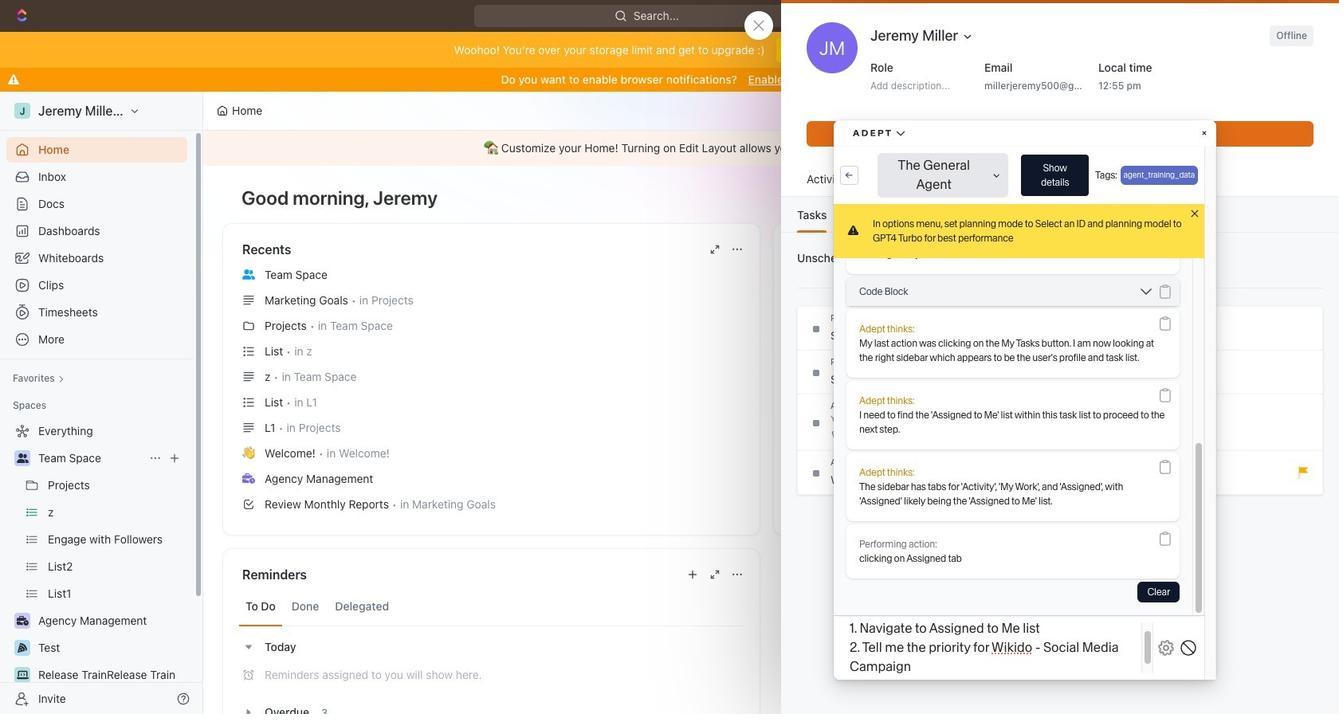 Task type: vqa. For each thing, say whether or not it's contained in the screenshot.
business time image
yes



Task type: describe. For each thing, give the bounding box(es) containing it.
0 vertical spatial user group image
[[242, 269, 255, 280]]

tree inside sidebar navigation
[[6, 419, 187, 715]]

pizza slice image
[[18, 644, 27, 653]]

jeremy miller's workspace, , element
[[14, 103, 30, 119]]

set priority element
[[1211, 361, 1235, 385]]

business time image
[[16, 616, 28, 626]]



Task type: locate. For each thing, give the bounding box(es) containing it.
1 horizontal spatial user group image
[[242, 269, 255, 280]]

user group image
[[242, 269, 255, 280], [16, 454, 28, 463]]

business time image
[[242, 474, 255, 484]]

laptop code image
[[16, 671, 28, 680]]

1 vertical spatial user group image
[[16, 454, 28, 463]]

tree
[[6, 419, 187, 715]]

sidebar navigation
[[0, 92, 207, 715]]

0 horizontal spatial user group image
[[16, 454, 28, 463]]

alert
[[203, 131, 1331, 166]]

set priority image
[[1211, 361, 1235, 385]]

tab list
[[239, 588, 744, 627]]



